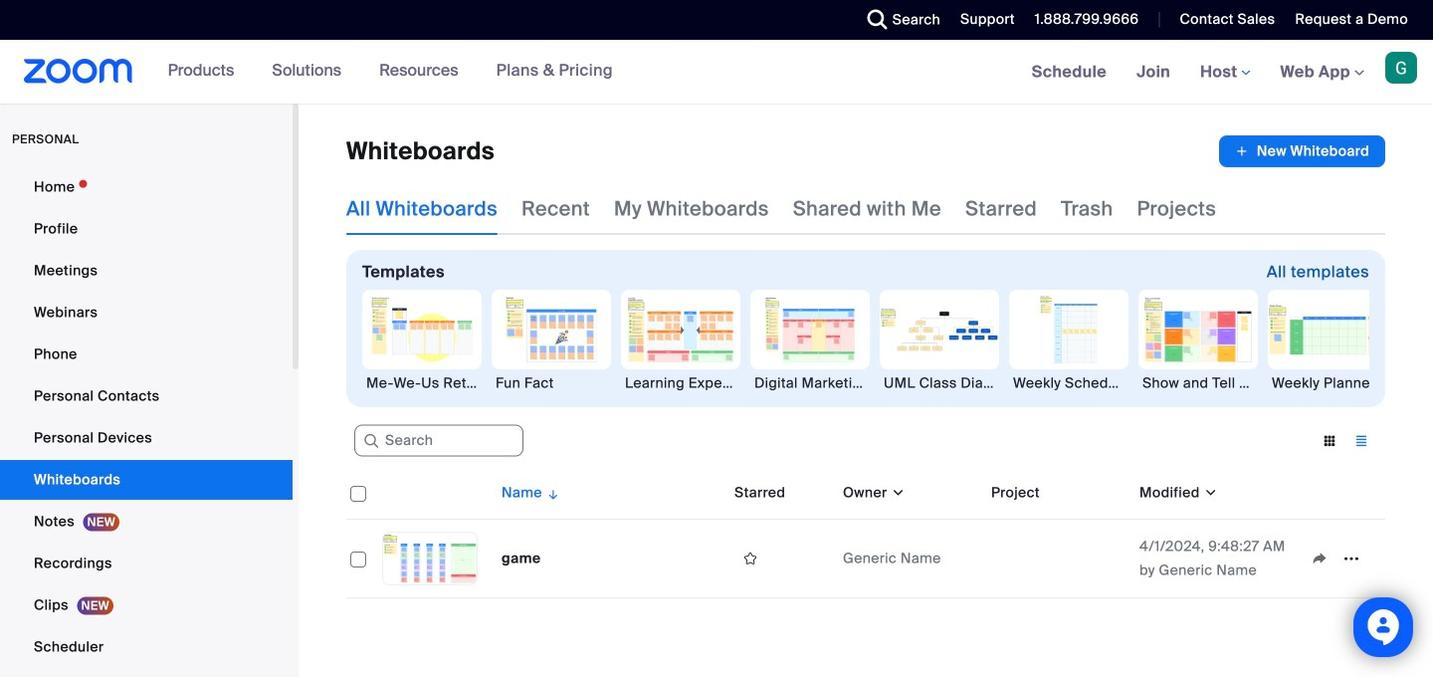 Task type: vqa. For each thing, say whether or not it's contained in the screenshot.
Personal Menu menu
yes



Task type: describe. For each thing, give the bounding box(es) containing it.
me-we-us retrospective element
[[362, 373, 482, 393]]

learning experience canvas element
[[621, 373, 741, 393]]

grid mode, not selected image
[[1314, 432, 1346, 450]]

fun fact element
[[492, 373, 611, 393]]

Search text field
[[354, 425, 524, 457]]

weekly planner element
[[1269, 373, 1388, 393]]

list mode, selected image
[[1346, 432, 1378, 450]]

weekly schedule element
[[1010, 373, 1129, 393]]

share image
[[1304, 550, 1336, 568]]

personal menu menu
[[0, 167, 293, 677]]



Task type: locate. For each thing, give the bounding box(es) containing it.
uml class diagram element
[[880, 373, 1000, 393]]

arrow down image
[[543, 481, 561, 505]]

tabs of all whiteboard page tab list
[[347, 183, 1217, 235]]

product information navigation
[[153, 40, 628, 104]]

application
[[1220, 135, 1386, 167], [347, 467, 1386, 598], [1304, 544, 1378, 574]]

digital marketing canvas element
[[751, 373, 870, 393]]

meetings navigation
[[1017, 40, 1434, 105]]

show and tell with a twist element
[[1139, 373, 1259, 393]]

game element
[[502, 549, 541, 568]]

banner
[[0, 40, 1434, 105]]

zoom logo image
[[24, 59, 133, 84]]

thumbnail of game image
[[383, 533, 477, 585]]

cell
[[984, 555, 1132, 563]]

click to star the whiteboard game image
[[735, 550, 767, 568]]

profile picture image
[[1386, 52, 1418, 84]]

more options for game image
[[1336, 550, 1368, 568]]



